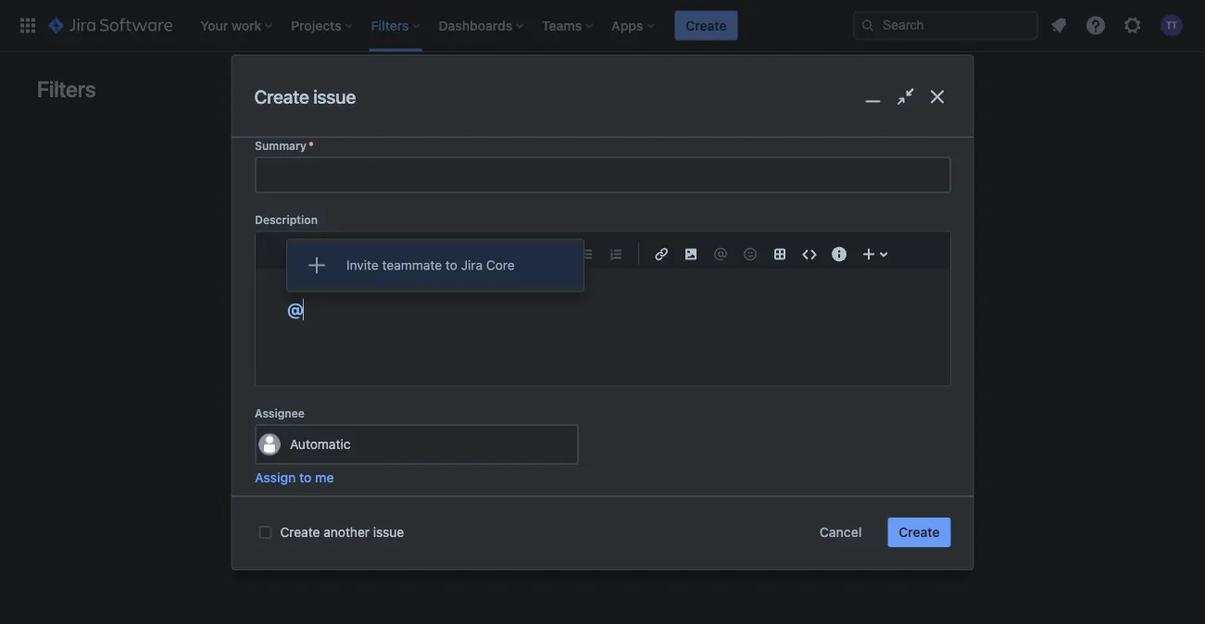 Task type: locate. For each thing, give the bounding box(es) containing it.
filters
[[659, 286, 705, 308]]

1 horizontal spatial create button
[[888, 518, 951, 548]]

1 vertical spatial create button
[[888, 518, 951, 548]]

0 vertical spatial create button
[[675, 11, 738, 40]]

create button inside the primary element
[[675, 11, 738, 40]]

1 horizontal spatial to
[[445, 257, 457, 273]]

minimize image
[[860, 83, 887, 110]]

create another issue
[[280, 525, 404, 540]]

none field inside the description - main content area, start typing to enter text. text box
[[303, 299, 308, 320]]

to left me
[[299, 470, 311, 485]]

don't
[[535, 286, 578, 308]]

you
[[501, 286, 531, 308]]

create issue dialog
[[232, 56, 974, 625]]

issue up * at top
[[313, 86, 356, 107]]

0 horizontal spatial to
[[299, 470, 311, 485]]

search image
[[861, 18, 876, 33]]

bold ⌘b image
[[410, 243, 432, 265]]

create
[[686, 18, 727, 33], [254, 86, 309, 107], [280, 525, 320, 540], [899, 525, 940, 540]]

summary
[[254, 139, 306, 152]]

@
[[287, 299, 303, 320]]

issue
[[313, 86, 356, 107], [373, 525, 404, 540]]

assign to me button
[[254, 469, 334, 487]]

another
[[324, 525, 370, 540]]

None text field
[[303, 305, 308, 316]]

0 horizontal spatial create button
[[675, 11, 738, 40]]

issue right another
[[373, 525, 404, 540]]

None text field
[[256, 158, 949, 192]]

assignee
[[254, 407, 304, 420]]

invite
[[346, 257, 378, 273]]

0 horizontal spatial issue
[[313, 86, 356, 107]]

teammate
[[382, 257, 442, 273]]

jira software image
[[48, 14, 173, 37], [48, 14, 173, 37]]

create button
[[675, 11, 738, 40], [888, 518, 951, 548]]

add image, video, or file image
[[680, 243, 702, 265]]

None field
[[303, 299, 308, 320]]

exit full screen image
[[892, 83, 919, 110]]

0 vertical spatial to
[[445, 257, 457, 273]]

1 vertical spatial to
[[299, 470, 311, 485]]

1 horizontal spatial issue
[[373, 525, 404, 540]]

@ search field
[[287, 299, 308, 320]]

to
[[445, 257, 457, 273], [299, 470, 311, 485]]

automatic image
[[258, 434, 280, 456]]

none text field inside @ search field
[[303, 305, 308, 316]]

to left jira
[[445, 257, 457, 273]]

assign to me
[[254, 470, 334, 485]]

heading
[[287, 246, 338, 262]]

invite teammate to jira core
[[346, 257, 515, 273]]



Task type: vqa. For each thing, say whether or not it's contained in the screenshot.
the topmost to
yes



Task type: describe. For each thing, give the bounding box(es) containing it.
core
[[486, 257, 515, 273]]

jira
[[461, 257, 482, 273]]

summary *
[[254, 139, 313, 152]]

0 vertical spatial issue
[[313, 86, 356, 107]]

2
[[342, 246, 350, 262]]

cancel button
[[809, 518, 873, 548]]

cancel
[[820, 525, 862, 540]]

any
[[625, 286, 655, 308]]

you don't have any filters
[[501, 286, 705, 308]]

heading 2
[[287, 246, 350, 262]]

primary element
[[11, 0, 854, 51]]

*
[[308, 139, 313, 152]]

description
[[254, 213, 317, 226]]

filters
[[37, 76, 96, 102]]

1 vertical spatial issue
[[373, 525, 404, 540]]

have
[[582, 286, 621, 308]]

create banner
[[0, 0, 1206, 52]]

to inside popup element
[[445, 257, 457, 273]]

discard & close image
[[925, 83, 951, 110]]

assign
[[254, 470, 296, 485]]

add icon image
[[300, 249, 333, 282]]

heading 2 button
[[274, 234, 391, 275]]

table image
[[769, 243, 791, 265]]

italic ⌘i image
[[440, 243, 462, 265]]

create issue
[[254, 86, 356, 107]]

to inside button
[[299, 470, 311, 485]]

link image
[[650, 243, 672, 265]]

Search field
[[854, 11, 1039, 40]]

info panel image
[[828, 243, 850, 265]]

Description - Main content area, start typing to enter text. text field
[[287, 299, 919, 354]]

me
[[315, 470, 334, 485]]

create inside the primary element
[[686, 18, 727, 33]]

popup element
[[287, 239, 583, 291]]

automatic
[[290, 437, 350, 452]]

code snippet image
[[798, 243, 821, 265]]



